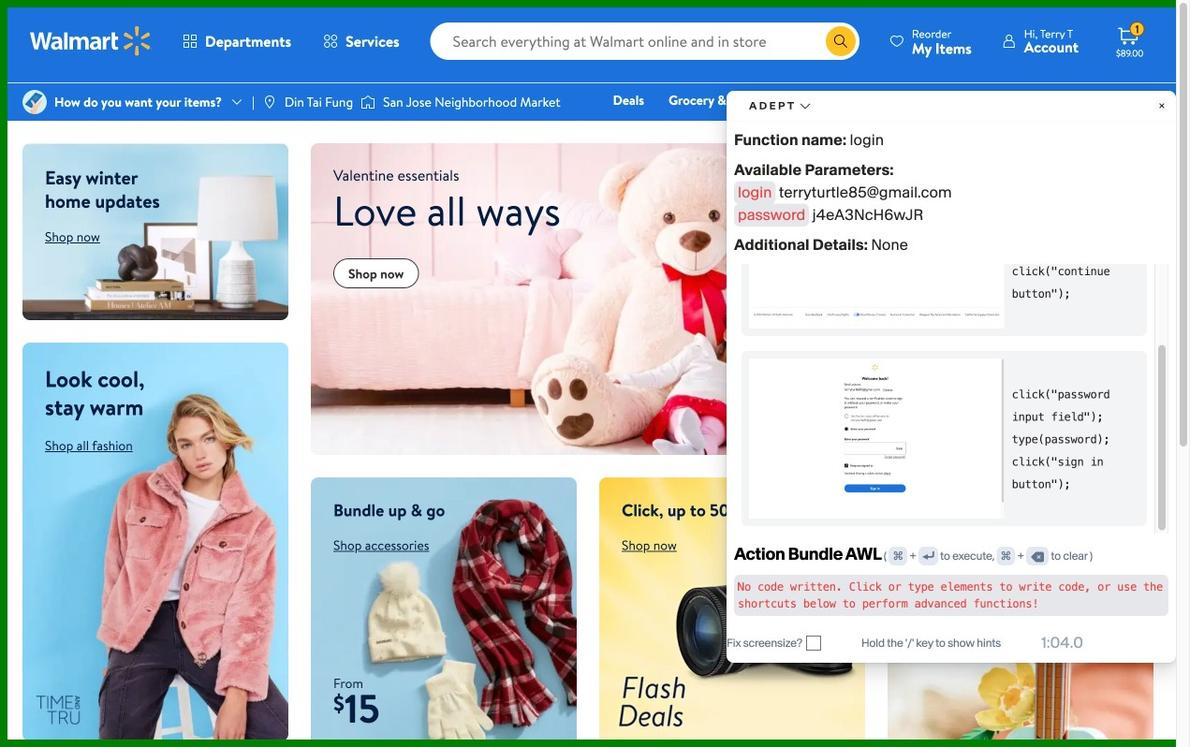 Task type: describe. For each thing, give the bounding box(es) containing it.
search icon image
[[834, 34, 849, 49]]



Task type: locate. For each thing, give the bounding box(es) containing it.
walmart image
[[30, 26, 152, 56]]

 image
[[262, 95, 277, 110]]

0 horizontal spatial  image
[[22, 90, 47, 114]]

from dollar 15 null group
[[311, 675, 380, 747]]

 image
[[22, 90, 47, 114], [361, 93, 376, 112]]

Walmart Site-Wide search field
[[431, 22, 860, 60]]

Search search field
[[431, 22, 860, 60]]

1 horizontal spatial  image
[[361, 93, 376, 112]]



Task type: vqa. For each thing, say whether or not it's contained in the screenshot.
Grocery & Essentials
no



